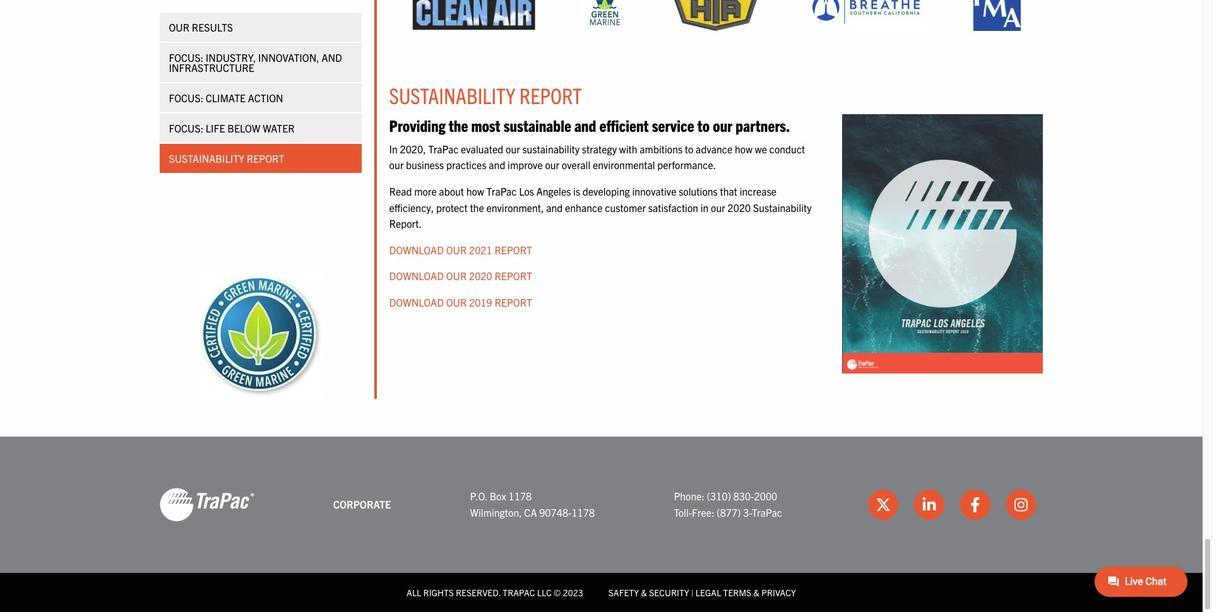 Task type: vqa. For each thing, say whether or not it's contained in the screenshot.
Relations
no



Task type: describe. For each thing, give the bounding box(es) containing it.
legal
[[696, 587, 721, 598]]

solutions
[[679, 185, 718, 198]]

climate
[[206, 92, 246, 104]]

innovative
[[632, 185, 677, 198]]

advance
[[696, 143, 733, 155]]

satisfaction
[[648, 201, 698, 214]]

performance.
[[657, 159, 716, 171]]

enhance
[[565, 201, 603, 214]]

and
[[322, 51, 342, 64]]

download for download our 2019 report
[[389, 296, 444, 309]]

in
[[389, 143, 398, 155]]

strategy
[[582, 143, 617, 155]]

our results
[[169, 21, 233, 33]]

download our 2019 report
[[389, 296, 532, 309]]

0 vertical spatial to
[[697, 115, 710, 135]]

focus: life below water
[[169, 122, 295, 134]]

our left results
[[169, 21, 190, 33]]

los
[[519, 185, 534, 198]]

1 & from the left
[[641, 587, 647, 598]]

legal terms & privacy link
[[696, 587, 796, 598]]

providing
[[389, 115, 446, 135]]

download our 2020 report
[[389, 270, 532, 282]]

service
[[652, 115, 694, 135]]

providing the most sustainable and efficient service to our partners.
[[389, 115, 790, 135]]

and for sustainability
[[489, 159, 505, 171]]

about
[[439, 185, 464, 198]]

our for download our 2021 report
[[446, 244, 467, 256]]

report for download our 2020 report
[[495, 270, 532, 282]]

industry,
[[206, 51, 256, 64]]

all rights reserved. trapac llc © 2023
[[407, 587, 583, 598]]

llc
[[537, 587, 552, 598]]

focus: life below water link
[[159, 114, 361, 143]]

0 vertical spatial sustainability
[[389, 81, 516, 108]]

with
[[619, 143, 637, 155]]

and for los
[[546, 201, 563, 214]]

0 horizontal spatial 2020
[[469, 270, 492, 282]]

box
[[490, 490, 506, 503]]

that
[[720, 185, 738, 198]]

evaluated
[[461, 143, 503, 155]]

security
[[649, 587, 689, 598]]

2 & from the left
[[754, 587, 760, 598]]

business
[[406, 159, 444, 171]]

our down in
[[389, 159, 404, 171]]

our for download our 2019 report
[[446, 296, 467, 309]]

phone:
[[674, 490, 705, 503]]

to inside in 2020, trapac evaluated our sustainability strategy with ambitions to advance how we conduct our business practices and improve our overall environmental performance.
[[685, 143, 694, 155]]

(310)
[[707, 490, 731, 503]]

our up advance
[[713, 115, 733, 135]]

focus: for focus: climate action
[[169, 92, 203, 104]]

2021
[[469, 244, 492, 256]]

we
[[755, 143, 767, 155]]

p.o.
[[470, 490, 487, 503]]

2023
[[563, 587, 583, 598]]

2000
[[754, 490, 777, 503]]

improve
[[508, 159, 543, 171]]

efficient
[[600, 115, 649, 135]]

wilmington,
[[470, 506, 522, 519]]

3-
[[743, 506, 752, 519]]

corporate image
[[159, 487, 254, 523]]

(877)
[[717, 506, 741, 519]]

privacy
[[762, 587, 796, 598]]

safety
[[609, 587, 639, 598]]

overall
[[562, 159, 591, 171]]

report inside sustainability report link
[[247, 152, 284, 165]]

read
[[389, 185, 412, 198]]

download our 2019 report link
[[389, 296, 532, 309]]

efficiency,
[[389, 201, 434, 214]]

trapac inside phone: (310) 830-2000 toll-free: (877) 3-trapac
[[752, 506, 782, 519]]

toll-
[[674, 506, 692, 519]]

focus: climate action
[[169, 92, 283, 104]]

customer
[[605, 201, 646, 214]]

angeles
[[537, 185, 571, 198]]

sustainability
[[753, 201, 812, 214]]

2019
[[469, 296, 492, 309]]

action
[[248, 92, 283, 104]]

report.
[[389, 217, 422, 230]]

water
[[263, 122, 295, 134]]

results
[[192, 21, 233, 33]]

increase
[[740, 185, 777, 198]]

trapac inside read more about how trapac los angeles is developing innovative solutions that increase efficiency, protect the environment, and enhance customer satisfaction in our 2020 sustainability report.
[[487, 185, 517, 198]]

download our 2021 report
[[389, 244, 532, 256]]

in 2020, trapac evaluated our sustainability strategy with ambitions to advance how we conduct our business practices and improve our overall environmental performance.
[[389, 143, 805, 171]]

focus: climate action link
[[159, 83, 361, 112]]

read more about how trapac los angeles is developing innovative solutions that increase efficiency, protect the environment, and enhance customer satisfaction in our 2020 sustainability report.
[[389, 185, 812, 230]]



Task type: locate. For each thing, give the bounding box(es) containing it.
safety & security | legal terms & privacy
[[609, 587, 796, 598]]

1 horizontal spatial 2020
[[728, 201, 751, 214]]

footer containing p.o. box 1178
[[0, 437, 1203, 612]]

sustainability up most
[[389, 81, 516, 108]]

focus: down "our results"
[[169, 51, 203, 64]]

p.o. box 1178 wilmington, ca 90748-1178
[[470, 490, 595, 519]]

3 download from the top
[[389, 296, 444, 309]]

terms
[[723, 587, 752, 598]]

download down report.
[[389, 244, 444, 256]]

1 horizontal spatial 1178
[[572, 506, 595, 519]]

focus: inside focus: industry, innovation, and infrastructure
[[169, 51, 203, 64]]

to up advance
[[697, 115, 710, 135]]

1 horizontal spatial sustainability report
[[389, 81, 582, 108]]

1 horizontal spatial to
[[697, 115, 710, 135]]

report right '2021'
[[495, 244, 532, 256]]

1 vertical spatial to
[[685, 143, 694, 155]]

0 vertical spatial the
[[449, 115, 468, 135]]

2020,
[[400, 143, 426, 155]]

2020
[[728, 201, 751, 214], [469, 270, 492, 282]]

below
[[227, 122, 260, 134]]

1 vertical spatial the
[[470, 201, 484, 214]]

0 horizontal spatial and
[[489, 159, 505, 171]]

download
[[389, 244, 444, 256], [389, 270, 444, 282], [389, 296, 444, 309]]

safety & security link
[[609, 587, 689, 598]]

sustainability
[[389, 81, 516, 108], [169, 152, 244, 165]]

2 download from the top
[[389, 270, 444, 282]]

830-
[[733, 490, 754, 503]]

0 vertical spatial 1178
[[509, 490, 532, 503]]

partners.
[[736, 115, 790, 135]]

to up performance.
[[685, 143, 694, 155]]

environment,
[[486, 201, 544, 214]]

protect
[[436, 201, 468, 214]]

how
[[735, 143, 753, 155], [466, 185, 484, 198]]

ambitions
[[640, 143, 683, 155]]

how inside read more about how trapac los angeles is developing innovative solutions that increase efficiency, protect the environment, and enhance customer satisfaction in our 2020 sustainability report.
[[466, 185, 484, 198]]

our
[[169, 21, 190, 33], [446, 244, 467, 256], [446, 270, 467, 282], [446, 296, 467, 309]]

report up 'download our 2019 report'
[[495, 270, 532, 282]]

download our 2020 report link
[[389, 270, 532, 282]]

90748-
[[539, 506, 572, 519]]

1 horizontal spatial &
[[754, 587, 760, 598]]

2020 down that
[[728, 201, 751, 214]]

©
[[554, 587, 561, 598]]

1178
[[509, 490, 532, 503], [572, 506, 595, 519]]

trapac up business
[[428, 143, 459, 155]]

how inside in 2020, trapac evaluated our sustainability strategy with ambitions to advance how we conduct our business practices and improve our overall environmental performance.
[[735, 143, 753, 155]]

|
[[691, 587, 694, 598]]

report for download our 2019 report
[[495, 296, 532, 309]]

sustainability down life
[[169, 152, 244, 165]]

0 horizontal spatial to
[[685, 143, 694, 155]]

phone: (310) 830-2000 toll-free: (877) 3-trapac
[[674, 490, 782, 519]]

2020 inside read more about how trapac los angeles is developing innovative solutions that increase efficiency, protect the environment, and enhance customer satisfaction in our 2020 sustainability report.
[[728, 201, 751, 214]]

0 vertical spatial trapac
[[428, 143, 459, 155]]

3 focus: from the top
[[169, 122, 203, 134]]

1 vertical spatial trapac
[[487, 185, 517, 198]]

trapac inside in 2020, trapac evaluated our sustainability strategy with ambitions to advance how we conduct our business practices and improve our overall environmental performance.
[[428, 143, 459, 155]]

sustainability
[[522, 143, 580, 155]]

1 horizontal spatial the
[[470, 201, 484, 214]]

conduct
[[770, 143, 805, 155]]

1 horizontal spatial trapac
[[487, 185, 517, 198]]

all
[[407, 587, 421, 598]]

1178 right ca
[[572, 506, 595, 519]]

focus: for focus: life below water
[[169, 122, 203, 134]]

practices
[[446, 159, 487, 171]]

our results link
[[159, 13, 361, 42]]

2 vertical spatial and
[[546, 201, 563, 214]]

innovation,
[[258, 51, 319, 64]]

0 horizontal spatial sustainability
[[169, 152, 244, 165]]

sustainability report up most
[[389, 81, 582, 108]]

and down angeles
[[546, 201, 563, 214]]

report
[[520, 81, 582, 108], [247, 152, 284, 165], [495, 244, 532, 256], [495, 270, 532, 282], [495, 296, 532, 309]]

2 horizontal spatial trapac
[[752, 506, 782, 519]]

our left 2019
[[446, 296, 467, 309]]

1 vertical spatial sustainability
[[169, 152, 244, 165]]

focus:
[[169, 51, 203, 64], [169, 92, 203, 104], [169, 122, 203, 134]]

1 download from the top
[[389, 244, 444, 256]]

sustainability report link
[[159, 144, 361, 173]]

1 vertical spatial 1178
[[572, 506, 595, 519]]

rights
[[423, 587, 454, 598]]

&
[[641, 587, 647, 598], [754, 587, 760, 598]]

our for download our 2020 report
[[446, 270, 467, 282]]

corporate
[[333, 498, 391, 511]]

0 vertical spatial focus:
[[169, 51, 203, 64]]

2 horizontal spatial and
[[575, 115, 596, 135]]

0 horizontal spatial how
[[466, 185, 484, 198]]

1 vertical spatial sustainability report
[[169, 152, 284, 165]]

in
[[701, 201, 709, 214]]

1 horizontal spatial sustainability
[[389, 81, 516, 108]]

& right terms
[[754, 587, 760, 598]]

our inside read more about how trapac los angeles is developing innovative solutions that increase efficiency, protect the environment, and enhance customer satisfaction in our 2020 sustainability report.
[[711, 201, 725, 214]]

trapac
[[503, 587, 535, 598]]

1 focus: from the top
[[169, 51, 203, 64]]

is
[[573, 185, 580, 198]]

2020 down '2021'
[[469, 270, 492, 282]]

sustainability report down focus: life below water
[[169, 152, 284, 165]]

ca
[[524, 506, 537, 519]]

0 horizontal spatial &
[[641, 587, 647, 598]]

0 vertical spatial how
[[735, 143, 753, 155]]

how right about
[[466, 185, 484, 198]]

developing
[[583, 185, 630, 198]]

1 horizontal spatial and
[[546, 201, 563, 214]]

1 vertical spatial how
[[466, 185, 484, 198]]

0 horizontal spatial 1178
[[509, 490, 532, 503]]

infrastructure
[[169, 61, 254, 74]]

and down evaluated
[[489, 159, 505, 171]]

0 horizontal spatial the
[[449, 115, 468, 135]]

0 horizontal spatial trapac
[[428, 143, 459, 155]]

the inside read more about how trapac los angeles is developing innovative solutions that increase efficiency, protect the environment, and enhance customer satisfaction in our 2020 sustainability report.
[[470, 201, 484, 214]]

the left most
[[449, 115, 468, 135]]

and inside in 2020, trapac evaluated our sustainability strategy with ambitions to advance how we conduct our business practices and improve our overall environmental performance.
[[489, 159, 505, 171]]

report up sustainable
[[520, 81, 582, 108]]

download for download our 2021 report
[[389, 244, 444, 256]]

0 vertical spatial sustainability report
[[389, 81, 582, 108]]

1 vertical spatial and
[[489, 159, 505, 171]]

download for download our 2020 report
[[389, 270, 444, 282]]

footer
[[0, 437, 1203, 612]]

report right 2019
[[495, 296, 532, 309]]

0 vertical spatial and
[[575, 115, 596, 135]]

and up strategy
[[575, 115, 596, 135]]

our up 'download our 2019 report'
[[446, 270, 467, 282]]

report down focus: life below water link
[[247, 152, 284, 165]]

2 vertical spatial download
[[389, 296, 444, 309]]

sustainability report
[[389, 81, 582, 108], [169, 152, 284, 165]]

the right the protect
[[470, 201, 484, 214]]

2 focus: from the top
[[169, 92, 203, 104]]

focus: industry, innovation, and infrastructure link
[[159, 43, 361, 82]]

how left we
[[735, 143, 753, 155]]

more
[[414, 185, 437, 198]]

life
[[206, 122, 225, 134]]

our up improve
[[506, 143, 520, 155]]

our down sustainability
[[545, 159, 559, 171]]

focus: industry, innovation, and infrastructure
[[169, 51, 342, 74]]

1 vertical spatial focus:
[[169, 92, 203, 104]]

2 vertical spatial trapac
[[752, 506, 782, 519]]

free:
[[692, 506, 715, 519]]

and inside read more about how trapac los angeles is developing innovative solutions that increase efficiency, protect the environment, and enhance customer satisfaction in our 2020 sustainability report.
[[546, 201, 563, 214]]

focus: left life
[[169, 122, 203, 134]]

focus: for focus: industry, innovation, and infrastructure
[[169, 51, 203, 64]]

0 horizontal spatial sustainability report
[[169, 152, 284, 165]]

1178 up ca
[[509, 490, 532, 503]]

download up 'download our 2019 report'
[[389, 270, 444, 282]]

focus: inside focus: climate action link
[[169, 92, 203, 104]]

& right 'safety'
[[641, 587, 647, 598]]

sustainable
[[504, 115, 571, 135]]

focus: left climate
[[169, 92, 203, 104]]

the
[[449, 115, 468, 135], [470, 201, 484, 214]]

report for download our 2021 report
[[495, 244, 532, 256]]

download down download our 2020 report at the left top of the page
[[389, 296, 444, 309]]

most
[[471, 115, 500, 135]]

environmental
[[593, 159, 655, 171]]

our right in
[[711, 201, 725, 214]]

trapac down 2000
[[752, 506, 782, 519]]

0 vertical spatial download
[[389, 244, 444, 256]]

1 vertical spatial 2020
[[469, 270, 492, 282]]

1 vertical spatial download
[[389, 270, 444, 282]]

trapac
[[428, 143, 459, 155], [487, 185, 517, 198], [752, 506, 782, 519]]

1 horizontal spatial how
[[735, 143, 753, 155]]

0 vertical spatial 2020
[[728, 201, 751, 214]]

our
[[713, 115, 733, 135], [506, 143, 520, 155], [389, 159, 404, 171], [545, 159, 559, 171], [711, 201, 725, 214]]

download our 2021 report link
[[389, 244, 532, 256]]

reserved.
[[456, 587, 501, 598]]

trapac up environment,
[[487, 185, 517, 198]]

2 vertical spatial focus:
[[169, 122, 203, 134]]

focus: inside focus: life below water link
[[169, 122, 203, 134]]

our left '2021'
[[446, 244, 467, 256]]

sustainability report inside sustainability report link
[[169, 152, 284, 165]]



